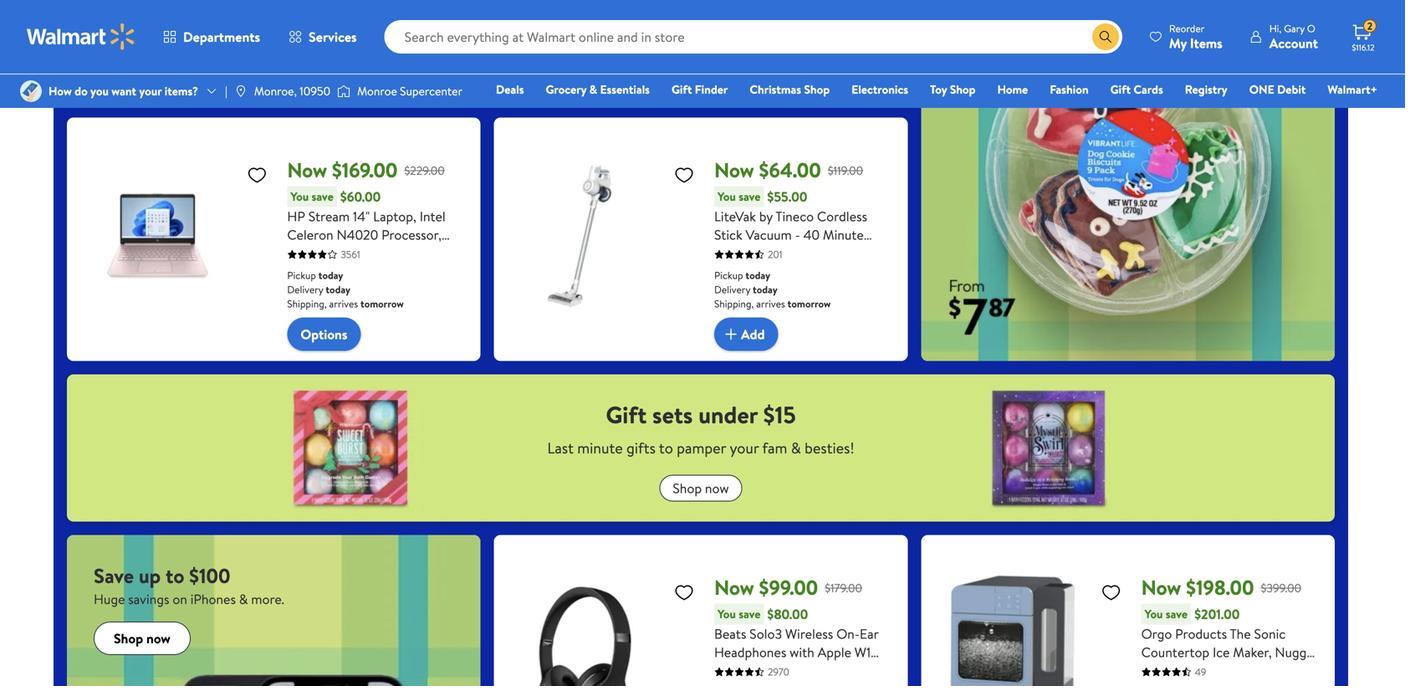 Task type: vqa. For each thing, say whether or not it's contained in the screenshot.
'FILTRATION'
yes



Task type: locate. For each thing, give the bounding box(es) containing it.
$169.00
[[332, 156, 398, 184]]

more.
[[251, 590, 285, 608]]

now up litevak
[[715, 156, 755, 184]]

tomorrow
[[788, 40, 831, 54], [361, 297, 404, 311], [788, 297, 831, 311]]

shop
[[805, 81, 830, 97], [950, 81, 976, 97], [673, 479, 702, 497], [114, 629, 143, 648]]

arrives left the yr, at the top of the page
[[329, 297, 358, 311]]

shop now down savings at the bottom left of page
[[114, 629, 171, 648]]

14"
[[353, 207, 370, 226]]

& inside gift sets under $15 last minute gifts to pamper your fam & besties!
[[791, 438, 801, 459]]

0 horizontal spatial with
[[409, 262, 434, 281]]

$399.00
[[1262, 580, 1302, 596]]

0 vertical spatial your
[[139, 83, 162, 99]]

1 vertical spatial shop now
[[114, 629, 171, 648]]

shop now for up
[[114, 629, 171, 648]]

shipping, down windows
[[287, 297, 327, 311]]

gift up gifts
[[606, 398, 647, 431]]

2 horizontal spatial -
[[815, 662, 820, 680]]

0 horizontal spatial shop now button
[[94, 622, 191, 655]]

you up beats
[[718, 606, 736, 622]]

shipping, down led on the right of page
[[715, 297, 754, 311]]

chip
[[785, 662, 812, 680]]

add to cart image down led on the right of page
[[721, 324, 741, 344]]

add down headlight
[[741, 325, 765, 343]]

shop now button down pamper at the bottom
[[660, 475, 743, 502]]

$60.00
[[340, 188, 381, 206]]

christmas shop link
[[743, 80, 838, 98]]

1 horizontal spatial now
[[705, 479, 729, 497]]

0 horizontal spatial add
[[314, 40, 338, 58]]

registry
[[1186, 81, 1228, 97]]

gift cards link
[[1103, 80, 1171, 98]]

you inside 'you save $80.00 beats solo3 wireless on-ear headphones with apple w1 headphone chip - black'
[[718, 606, 736, 622]]

options down the 365
[[301, 325, 348, 344]]

+ left hepa
[[767, 244, 775, 262]]

1 horizontal spatial &
[[590, 81, 598, 97]]

0 vertical spatial to
[[659, 438, 674, 459]]

iphones
[[191, 590, 236, 608]]

options link down the 365
[[287, 318, 361, 351]]

0 horizontal spatial add button
[[287, 32, 351, 66]]

shop down pamper at the bottom
[[673, 479, 702, 497]]

in 3+ days
[[361, 11, 404, 26]]

products
[[1176, 625, 1228, 643]]

save inside you save $201.00 orgo products the sonic countertop ice maker, nugget ice type, blue
[[1167, 606, 1188, 622]]

add button down led on the right of page
[[715, 318, 779, 351]]

1 horizontal spatial +
[[872, 244, 880, 262]]

+
[[767, 244, 775, 262], [872, 244, 880, 262]]

2 delivery from the left
[[715, 283, 751, 297]]

0 vertical spatial shop now
[[673, 479, 729, 497]]

1 vertical spatial to
[[166, 562, 184, 590]]

now up orgo
[[1142, 574, 1182, 602]]

add to cart image up 10950
[[294, 39, 314, 59]]

ice left 'the'
[[1213, 643, 1231, 662]]

0 horizontal spatial delivery
[[287, 283, 323, 297]]

today up shipping, arrives tomorrow
[[746, 11, 771, 26]]

0 horizontal spatial gift
[[606, 398, 647, 431]]

christmas shop
[[750, 81, 830, 97]]

options down shipping, arrives tomorrow
[[728, 68, 775, 87]]

with left apple
[[790, 643, 815, 662]]

0 horizontal spatial shop now
[[114, 629, 171, 648]]

gift left cards
[[1111, 81, 1132, 97]]

you up orgo
[[1145, 606, 1164, 622]]

tomorrow down new
[[788, 297, 831, 311]]

11
[[342, 262, 351, 281]]

0 horizontal spatial &
[[239, 590, 248, 608]]

save for products
[[1167, 606, 1188, 622]]

toy shop link
[[923, 80, 984, 98]]

pickup down runtime
[[715, 268, 744, 283]]

save up the solo3
[[739, 606, 761, 622]]

save inside you save $55.00 litevak by tineco cordless stick vacuum - 40 minute runtime + hepa filtration + led headlight - new
[[739, 188, 761, 205]]

2 pickup today delivery today shipping, arrives tomorrow from the left
[[715, 268, 831, 311]]

1 horizontal spatial your
[[730, 438, 759, 459]]

toy
[[931, 81, 948, 97]]

with
[[409, 262, 434, 281], [790, 643, 815, 662]]

today down 11 at the left of the page
[[326, 283, 351, 297]]

you for orgo
[[1145, 606, 1164, 622]]

you for beats
[[718, 606, 736, 622]]

0 vertical spatial add
[[314, 40, 338, 58]]

laptop,
[[373, 207, 417, 226]]

1 pickup today delivery today shipping, arrives tomorrow from the left
[[287, 268, 404, 311]]

&
[[590, 81, 598, 97], [791, 438, 801, 459], [239, 590, 248, 608]]

0 vertical spatial now
[[705, 479, 729, 497]]

delivery down led on the right of page
[[715, 283, 751, 297]]

arrives down headlight
[[757, 297, 786, 311]]

add for the right add to cart icon
[[741, 325, 765, 343]]

shop now button for up
[[94, 622, 191, 655]]

ice left type,
[[1142, 662, 1159, 680]]

stream
[[309, 207, 350, 226]]

1 vertical spatial your
[[730, 438, 759, 459]]

save up orgo
[[1167, 606, 1188, 622]]

now up beats
[[715, 574, 755, 602]]

0 vertical spatial options link
[[715, 61, 788, 94]]

arrives for now $169.00
[[329, 297, 358, 311]]

delivery down windows
[[287, 283, 323, 297]]

monroe,
[[254, 83, 297, 99]]

shop now down pamper at the bottom
[[673, 479, 729, 497]]

save up stream
[[312, 188, 334, 205]]

today down headlight
[[753, 283, 778, 297]]

you inside you save $201.00 orgo products the sonic countertop ice maker, nugget ice type, blue
[[1145, 606, 1164, 622]]

now down pamper at the bottom
[[705, 479, 729, 497]]

0 horizontal spatial +
[[767, 244, 775, 262]]

tomorrow for now $64.00
[[788, 297, 831, 311]]

tineco
[[776, 207, 814, 226]]

monroe
[[357, 83, 397, 99]]

to right gifts
[[659, 438, 674, 459]]

& inside save up to $100 huge savings on iphones & more.
[[239, 590, 248, 608]]

& right grocery
[[590, 81, 598, 97]]

you up litevak
[[718, 188, 736, 205]]

registry link
[[1178, 80, 1236, 98]]

0 horizontal spatial add to cart image
[[294, 39, 314, 59]]

Walmart Site-Wide search field
[[385, 20, 1123, 54]]

huge
[[94, 590, 125, 608]]

0 horizontal spatial -
[[796, 226, 801, 244]]

0 vertical spatial options
[[728, 68, 775, 87]]

1 vertical spatial add button
[[715, 318, 779, 351]]

pickup for now $169.00
[[287, 268, 316, 283]]

add up 10950
[[314, 40, 338, 58]]

add to cart image
[[294, 39, 314, 59], [721, 324, 741, 344]]

options link down shipping, arrives tomorrow
[[715, 61, 788, 94]]

pickup today delivery today shipping, arrives tomorrow for $64.00
[[715, 268, 831, 311]]

save inside 'you save $80.00 beats solo3 wireless on-ear headphones with apple w1 headphone chip - black'
[[739, 606, 761, 622]]

0 vertical spatial shop now button
[[660, 475, 743, 502]]

you inside you save $60.00 hp stream 14" laptop, intel celeron n4020 processor, 4gb ram, 64gb emmc, pink, windows 11 (s mode) with office 365 1-yr, 14-cf2112wm
[[291, 188, 309, 205]]

new
[[810, 262, 837, 281]]

walmart+ link
[[1321, 80, 1386, 98]]

the
[[1231, 625, 1252, 643]]

pink,
[[435, 244, 463, 262]]

 image for how do you want your items?
[[20, 80, 42, 102]]

departments button
[[149, 17, 275, 57]]

1 vertical spatial add to cart image
[[721, 324, 741, 344]]

1 horizontal spatial ice
[[1213, 643, 1231, 662]]

deals
[[496, 81, 524, 97]]

blue
[[1195, 662, 1221, 680]]

gift inside gift sets under $15 last minute gifts to pamper your fam & besties!
[[606, 398, 647, 431]]

office
[[287, 281, 325, 299]]

processor,
[[382, 226, 442, 244]]

0 horizontal spatial now
[[146, 629, 171, 648]]

1 vertical spatial add
[[741, 325, 765, 343]]

supercenter
[[400, 83, 463, 99]]

0 vertical spatial add button
[[287, 32, 351, 66]]

0 vertical spatial &
[[590, 81, 598, 97]]

1 horizontal spatial to
[[659, 438, 674, 459]]

cf2112wm
[[398, 281, 453, 299]]

shop now button for sets
[[660, 475, 743, 502]]

save
[[312, 188, 334, 205], [739, 188, 761, 205], [739, 606, 761, 622], [1167, 606, 1188, 622]]

mode)
[[369, 262, 406, 281]]

reorder my items
[[1170, 21, 1223, 52]]

$229.00
[[405, 162, 445, 179]]

1 horizontal spatial options link
[[715, 61, 788, 94]]

pickup down 4gb
[[287, 268, 316, 283]]

options link
[[715, 61, 788, 94], [287, 318, 361, 351]]

1 horizontal spatial gift
[[672, 81, 692, 97]]

1 vertical spatial -
[[802, 262, 807, 281]]

2 horizontal spatial &
[[791, 438, 801, 459]]

you save $60.00 hp stream 14" laptop, intel celeron n4020 processor, 4gb ram, 64gb emmc, pink, windows 11 (s mode) with office 365 1-yr, 14-cf2112wm
[[287, 188, 463, 299]]

now down savings at the bottom left of page
[[146, 629, 171, 648]]

1 horizontal spatial delivery
[[715, 283, 751, 297]]

fam
[[763, 438, 788, 459]]

gift left finder
[[672, 81, 692, 97]]

1 horizontal spatial shop now
[[673, 479, 729, 497]]

1 horizontal spatial with
[[790, 643, 815, 662]]

now
[[287, 156, 327, 184], [715, 156, 755, 184], [715, 574, 755, 602], [1142, 574, 1182, 602]]

0 horizontal spatial  image
[[20, 80, 42, 102]]

now $99.00 $179.00
[[715, 574, 863, 602]]

 image left how
[[20, 80, 42, 102]]

2 vertical spatial -
[[815, 662, 820, 680]]

save inside you save $60.00 hp stream 14" laptop, intel celeron n4020 processor, 4gb ram, 64gb emmc, pink, windows 11 (s mode) with office 365 1-yr, 14-cf2112wm
[[312, 188, 334, 205]]

gift for finder
[[672, 81, 692, 97]]

yr,
[[363, 281, 377, 299]]

grocery & essentials
[[546, 81, 650, 97]]

now for under
[[705, 479, 729, 497]]

1 horizontal spatial  image
[[234, 85, 248, 98]]

you save $80.00 beats solo3 wireless on-ear headphones with apple w1 headphone chip - black
[[715, 605, 879, 680]]

you
[[90, 83, 109, 99]]

2 horizontal spatial gift
[[1111, 81, 1132, 97]]

to right up
[[166, 562, 184, 590]]

add button up 10950
[[287, 32, 351, 66]]

- left new
[[802, 262, 807, 281]]

now up hp
[[287, 156, 327, 184]]

today down 201
[[746, 268, 771, 283]]

pickup for now $64.00
[[715, 268, 744, 283]]

$99.00
[[759, 574, 819, 602]]

1 vertical spatial options
[[301, 325, 348, 344]]

2 vertical spatial &
[[239, 590, 248, 608]]

 image
[[337, 83, 351, 100]]

hi, gary o account
[[1270, 21, 1319, 52]]

0 vertical spatial -
[[796, 226, 801, 244]]

$80.00
[[768, 605, 809, 624]]

arrives for now $64.00
[[757, 297, 786, 311]]

you inside you save $55.00 litevak by tineco cordless stick vacuum - 40 minute runtime + hepa filtration + led headlight - new
[[718, 188, 736, 205]]

with left pink,
[[409, 262, 434, 281]]

shop now button down savings at the bottom left of page
[[94, 622, 191, 655]]

shop now for sets
[[673, 479, 729, 497]]

1 vertical spatial shop now button
[[94, 622, 191, 655]]

& left more.
[[239, 590, 248, 608]]

pamper
[[677, 438, 727, 459]]

cordless
[[818, 207, 868, 226]]

 image right the |
[[234, 85, 248, 98]]

1 vertical spatial &
[[791, 438, 801, 459]]

& right fam
[[791, 438, 801, 459]]

1 horizontal spatial shop now button
[[660, 475, 743, 502]]

0 horizontal spatial pickup today delivery today shipping, arrives tomorrow
[[287, 268, 404, 311]]

you up hp
[[291, 188, 309, 205]]

1 vertical spatial with
[[790, 643, 815, 662]]

0 horizontal spatial your
[[139, 83, 162, 99]]

search icon image
[[1100, 30, 1113, 44]]

1 horizontal spatial add button
[[715, 318, 779, 351]]

up
[[139, 562, 161, 590]]

$119.00
[[828, 162, 864, 179]]

one debit
[[1250, 81, 1307, 97]]

now for now $64.00
[[715, 156, 755, 184]]

your left fam
[[730, 438, 759, 459]]

1 vertical spatial now
[[146, 629, 171, 648]]

tomorrow down mode) on the left top of the page
[[361, 297, 404, 311]]

add for topmost add to cart icon
[[314, 40, 338, 58]]

0 vertical spatial with
[[409, 262, 434, 281]]

- right chip
[[815, 662, 820, 680]]

to inside gift sets under $15 last minute gifts to pamper your fam & besties!
[[659, 438, 674, 459]]

walmart+
[[1328, 81, 1378, 97]]

1 horizontal spatial pickup today delivery today shipping, arrives tomorrow
[[715, 268, 831, 311]]

you for hp
[[291, 188, 309, 205]]

want
[[112, 83, 136, 99]]

1 delivery from the left
[[287, 283, 323, 297]]

last
[[548, 438, 574, 459]]

1 horizontal spatial add
[[741, 325, 765, 343]]

0 horizontal spatial options link
[[287, 318, 361, 351]]

 image
[[20, 80, 42, 102], [234, 85, 248, 98]]

0 horizontal spatial to
[[166, 562, 184, 590]]

hp
[[287, 207, 305, 226]]

wireless
[[786, 625, 834, 643]]

now
[[705, 479, 729, 497], [146, 629, 171, 648]]

your right want
[[139, 83, 162, 99]]

tomorrow up christmas shop link
[[788, 40, 831, 54]]

on
[[173, 590, 187, 608]]

save up litevak
[[739, 188, 761, 205]]

Search search field
[[385, 20, 1123, 54]]

$198.00
[[1187, 574, 1255, 602]]

+ right filtration at top
[[872, 244, 880, 262]]

- left 40
[[796, 226, 801, 244]]



Task type: describe. For each thing, give the bounding box(es) containing it.
$179.00
[[825, 580, 863, 596]]

vacuum
[[746, 226, 792, 244]]

you save $201.00 orgo products the sonic countertop ice maker, nugget ice type, blue
[[1142, 605, 1320, 680]]

to inside save up to $100 huge savings on iphones & more.
[[166, 562, 184, 590]]

led
[[715, 262, 739, 281]]

with inside you save $60.00 hp stream 14" laptop, intel celeron n4020 processor, 4gb ram, 64gb emmc, pink, windows 11 (s mode) with office 365 1-yr, 14-cf2112wm
[[409, 262, 434, 281]]

40
[[804, 226, 820, 244]]

emmc,
[[390, 244, 432, 262]]

home link
[[990, 80, 1036, 98]]

monroe, 10950
[[254, 83, 331, 99]]

save up to $100 huge savings on iphones & more.
[[94, 562, 285, 608]]

pickup up shipping, arrives tomorrow
[[715, 11, 744, 26]]

10950
[[300, 83, 331, 99]]

save for by
[[739, 188, 761, 205]]

with inside 'you save $80.00 beats solo3 wireless on-ear headphones with apple w1 headphone chip - black'
[[790, 643, 815, 662]]

grocery
[[546, 81, 587, 97]]

litevak
[[715, 207, 756, 226]]

0 vertical spatial add to cart image
[[294, 39, 314, 59]]

0 horizontal spatial options
[[301, 325, 348, 344]]

electronics
[[852, 81, 909, 97]]

how
[[49, 83, 72, 99]]

now for now $169.00
[[287, 156, 327, 184]]

- inside 'you save $80.00 beats solo3 wireless on-ear headphones with apple w1 headphone chip - black'
[[815, 662, 820, 680]]

today down "ram,"
[[319, 268, 343, 283]]

services button
[[275, 17, 371, 57]]

sets
[[653, 398, 693, 431]]

now $198.00 $399.00
[[1142, 574, 1302, 602]]

365
[[328, 281, 350, 299]]

14-
[[380, 281, 398, 299]]

shop right toy
[[950, 81, 976, 97]]

how do you want your items?
[[49, 83, 198, 99]]

tomorrow for now $169.00
[[361, 297, 404, 311]]

account
[[1270, 34, 1319, 52]]

stick
[[715, 226, 743, 244]]

beats
[[715, 625, 747, 643]]

items
[[1191, 34, 1223, 52]]

pickup today delivery today shipping, arrives tomorrow for $169.00
[[287, 268, 404, 311]]

$15
[[764, 398, 796, 431]]

now for now $198.00
[[1142, 574, 1182, 602]]

ram,
[[317, 244, 349, 262]]

arrives down pickup today
[[757, 40, 786, 54]]

gift sets under $15 last minute gifts to pamper your fam & besties!
[[548, 398, 855, 459]]

now $169.00 $229.00
[[287, 156, 445, 184]]

shop right the christmas at the top right of page
[[805, 81, 830, 97]]

$100
[[189, 562, 231, 590]]

do
[[75, 83, 88, 99]]

2970
[[768, 665, 790, 679]]

save for solo3
[[739, 606, 761, 622]]

you for litevak
[[718, 188, 736, 205]]

your inside gift sets under $15 last minute gifts to pamper your fam & besties!
[[730, 438, 759, 459]]

shipping, arrives tomorrow
[[715, 40, 831, 54]]

gary
[[1285, 21, 1306, 36]]

savings
[[128, 590, 169, 608]]

2 + from the left
[[872, 244, 880, 262]]

gift cards
[[1111, 81, 1164, 97]]

1 vertical spatial options link
[[287, 318, 361, 351]]

walmart image
[[27, 23, 136, 50]]

save for stream
[[312, 188, 334, 205]]

besties!
[[805, 438, 855, 459]]

shipping, for now $64.00
[[715, 297, 754, 311]]

1 + from the left
[[767, 244, 775, 262]]

windows
[[287, 262, 339, 281]]

nugget
[[1276, 643, 1320, 662]]

toy shop
[[931, 81, 976, 97]]

apple
[[818, 643, 852, 662]]

0 horizontal spatial ice
[[1142, 662, 1159, 680]]

my
[[1170, 34, 1188, 52]]

ear
[[860, 625, 879, 643]]

celeron
[[287, 226, 334, 244]]

monroe supercenter
[[357, 83, 463, 99]]

headphone
[[715, 662, 782, 680]]

now $64.00 $119.00
[[715, 156, 864, 184]]

shipping, for now $169.00
[[287, 297, 327, 311]]

sonic
[[1255, 625, 1287, 643]]

headlight
[[742, 262, 799, 281]]

reorder
[[1170, 21, 1205, 36]]

49
[[1196, 665, 1207, 679]]

delivery for now $169.00
[[287, 283, 323, 297]]

1 horizontal spatial options
[[728, 68, 775, 87]]

one
[[1250, 81, 1275, 97]]

days
[[385, 11, 404, 26]]

add to favorites list, hp stream 14" laptop, intel celeron n4020 processor, 4gb ram, 64gb emmc, pink, windows 11 (s mode) with office 365 1-yr, 14-cf2112wm image
[[247, 165, 267, 185]]

save
[[94, 562, 134, 590]]

essentials
[[600, 81, 650, 97]]

christmas
[[750, 81, 802, 97]]

add to favorites list, orgo products the sonic countertop ice maker, nugget ice type, blue image
[[1102, 582, 1122, 603]]

deals link
[[489, 80, 532, 98]]

now for to
[[146, 629, 171, 648]]

black
[[823, 662, 854, 680]]

departments
[[183, 28, 260, 46]]

add to favorites list, beats solo3 wireless on-ear headphones with apple w1 headphone chip - black image
[[675, 582, 695, 603]]

gift finder link
[[664, 80, 736, 98]]

on-
[[837, 625, 860, 643]]

add to favorites list, litevak by tineco cordless stick vacuum - 40 minute runtime + hepa filtration + led headlight - new image
[[675, 165, 695, 185]]

3561
[[341, 247, 360, 262]]

$55.00
[[768, 188, 808, 206]]

1 horizontal spatial -
[[802, 262, 807, 281]]

delivery for now $64.00
[[715, 283, 751, 297]]

shop down huge
[[114, 629, 143, 648]]

3+
[[371, 11, 383, 26]]

finder
[[695, 81, 728, 97]]

hepa
[[778, 244, 812, 262]]

orgo
[[1142, 625, 1173, 643]]

gift for sets
[[606, 398, 647, 431]]

 image for monroe, 10950
[[234, 85, 248, 98]]

1 horizontal spatial add to cart image
[[721, 324, 741, 344]]

$64.00
[[759, 156, 822, 184]]

services
[[309, 28, 357, 46]]

now for now $99.00
[[715, 574, 755, 602]]

o
[[1308, 21, 1316, 36]]

fashion link
[[1043, 80, 1097, 98]]

you save $55.00 litevak by tineco cordless stick vacuum - 40 minute runtime + hepa filtration + led headlight - new
[[715, 188, 880, 281]]

(s
[[354, 262, 366, 281]]

$116.12
[[1353, 42, 1375, 53]]

in
[[361, 11, 369, 26]]

gift for cards
[[1111, 81, 1132, 97]]

shipping, down pickup today
[[715, 40, 754, 54]]

solo3
[[750, 625, 783, 643]]

grocery & essentials link
[[539, 80, 658, 98]]



